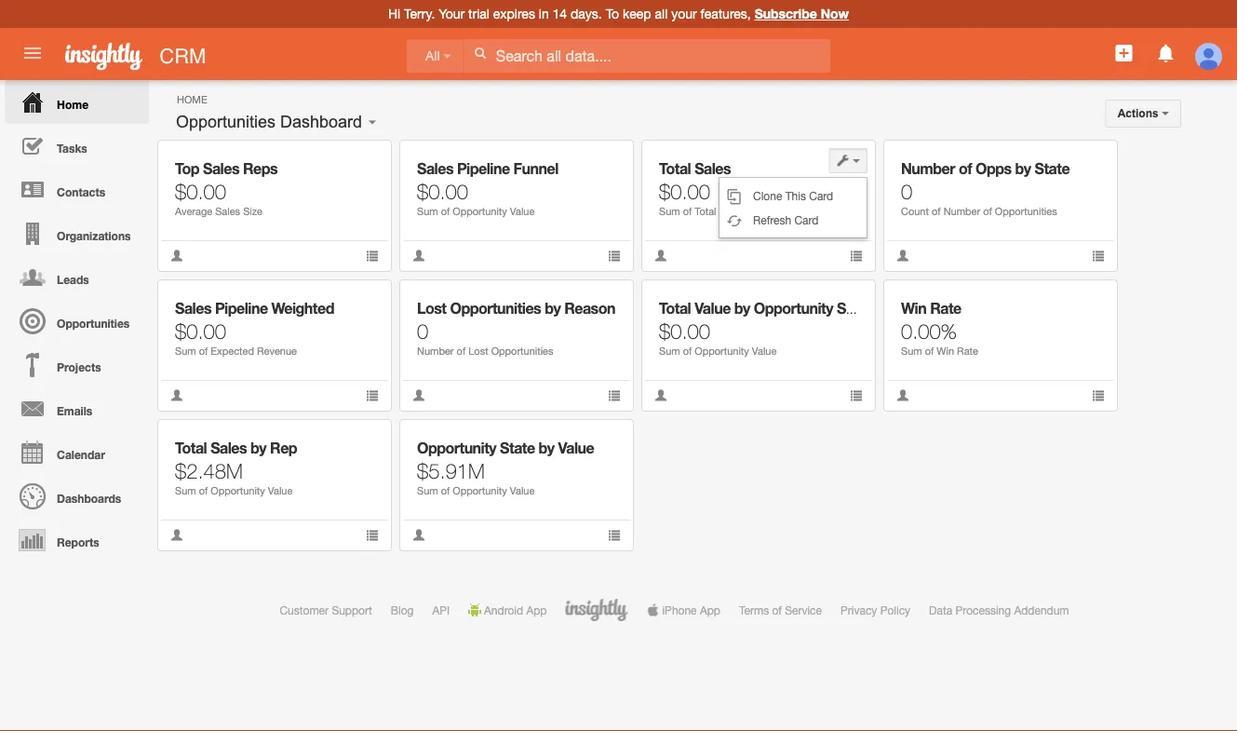 Task type: vqa. For each thing, say whether or not it's contained in the screenshot.


Task type: describe. For each thing, give the bounding box(es) containing it.
reports
[[57, 536, 99, 549]]

user image for sales pipeline funnel
[[413, 249, 426, 262]]

total for $2.48m
[[175, 439, 207, 457]]

total sales by rep link
[[175, 439, 297, 457]]

of left "opps"
[[959, 160, 972, 177]]

user image for win
[[897, 389, 910, 402]]

count
[[902, 205, 929, 217]]

list image for number of opps by state
[[1092, 249, 1106, 262]]

pipeline for funnel
[[457, 160, 510, 177]]

processing
[[956, 604, 1012, 617]]

data processing addendum
[[930, 604, 1070, 617]]

of right the 'terms'
[[773, 604, 782, 617]]

value inside total sales $0.00 sum of total sales value
[[747, 205, 772, 217]]

win rate 0.00% sum of win rate
[[902, 299, 979, 357]]

1 vertical spatial rate
[[958, 345, 979, 357]]

card inside clone this card button
[[810, 189, 834, 202]]

crm
[[160, 44, 206, 68]]

sum inside total value by opportunity state $0.00 sum of opportunity value
[[659, 345, 680, 357]]

data
[[930, 604, 953, 617]]

0 inside lost opportunities by reason 0 number of lost opportunities
[[417, 319, 429, 343]]

user image for lost opportunities by reason
[[413, 389, 426, 402]]

contacts link
[[5, 168, 149, 211]]

$0.00 inside total value by opportunity state $0.00 sum of opportunity value
[[659, 319, 711, 343]]

sum inside total sales $0.00 sum of total sales value
[[659, 205, 680, 217]]

navigation containing home
[[0, 80, 149, 562]]

0 vertical spatial number
[[902, 160, 956, 177]]

1 vertical spatial win
[[937, 345, 955, 357]]

hi
[[388, 6, 401, 21]]

value inside sales pipeline funnel $0.00 sum of opportunity value
[[510, 205, 535, 217]]

opps
[[976, 160, 1012, 177]]

emails link
[[5, 387, 149, 430]]

api link
[[433, 604, 450, 617]]

user image for sales pipeline weighted
[[170, 389, 183, 402]]

reps
[[243, 160, 278, 177]]

actions
[[1118, 107, 1162, 120]]

0 inside number of opps by state 0 count of number of opportunities
[[902, 179, 913, 203]]

contacts
[[57, 185, 105, 198]]

android
[[484, 604, 524, 617]]

rep
[[270, 439, 297, 457]]

iphone app
[[663, 604, 721, 617]]

of inside total sales $0.00 sum of total sales value
[[683, 205, 692, 217]]

trial
[[469, 6, 490, 21]]

0 horizontal spatial win
[[902, 299, 927, 317]]

sales inside the total sales by rep $2.48m sum of opportunity value
[[211, 439, 247, 457]]

user image for number of opps by state
[[897, 249, 910, 262]]

list image for sales pipeline weighted
[[366, 389, 379, 402]]

top sales reps $0.00 average sales size
[[175, 160, 278, 217]]

leads
[[57, 273, 89, 286]]

list image for opportunity state by value
[[608, 529, 621, 542]]

number of opps by state link
[[902, 160, 1070, 177]]

total sales link
[[659, 160, 731, 177]]

wrench image for opps
[[1079, 154, 1092, 167]]

blog link
[[391, 604, 414, 617]]

refresh card
[[753, 213, 819, 226]]

wrench image for by
[[353, 434, 366, 447]]

expires
[[493, 6, 535, 21]]

customer support link
[[280, 604, 372, 617]]

calendar link
[[5, 430, 149, 474]]

pipeline for weighted
[[215, 299, 268, 317]]

tasks
[[57, 142, 87, 155]]

$5.91m
[[417, 458, 485, 482]]

refresh
[[753, 213, 792, 226]]

iphone
[[663, 604, 697, 617]]

list image for total sales by rep
[[366, 529, 379, 542]]

0.00%
[[902, 319, 957, 343]]

projects
[[57, 360, 101, 373]]

this
[[786, 189, 806, 202]]

total value by opportunity state $0.00 sum of opportunity value
[[659, 299, 872, 357]]

$0.00 for sales pipeline funnel
[[417, 179, 469, 203]]

average
[[175, 205, 212, 217]]

organizations
[[57, 229, 131, 242]]

state for 0
[[1035, 160, 1070, 177]]

opportunity up $5.91m
[[417, 439, 497, 457]]

actions button
[[1106, 100, 1182, 128]]

of inside sales pipeline weighted $0.00 sum of expected revenue
[[199, 345, 208, 357]]

$0.00 inside total sales $0.00 sum of total sales value
[[659, 179, 711, 203]]

by for $5.91m
[[539, 439, 555, 457]]

value inside the total sales by rep $2.48m sum of opportunity value
[[268, 485, 293, 497]]

0 horizontal spatial lost
[[417, 299, 447, 317]]

total sales $0.00 sum of total sales value
[[659, 160, 772, 217]]

in
[[539, 6, 549, 21]]

of inside sales pipeline funnel $0.00 sum of opportunity value
[[441, 205, 450, 217]]

weighted
[[272, 299, 334, 317]]

android app
[[484, 604, 547, 617]]

notifications image
[[1156, 42, 1178, 64]]

card inside refresh card button
[[795, 213, 819, 226]]

data processing addendum link
[[930, 604, 1070, 617]]

app for iphone app
[[700, 604, 721, 617]]

opportunity down refresh card button
[[754, 299, 834, 317]]

opportunities inside number of opps by state 0 count of number of opportunities
[[995, 205, 1058, 217]]

opportunity down total value by opportunity state link
[[695, 345, 750, 357]]

opportunity down $5.91m
[[453, 485, 507, 497]]

reason
[[565, 299, 616, 317]]

sales inside sales pipeline funnel $0.00 sum of opportunity value
[[417, 160, 454, 177]]

now
[[821, 6, 849, 21]]

wrench image for $0.00
[[837, 294, 850, 307]]

win rate link
[[902, 299, 962, 317]]

tasks link
[[5, 124, 149, 168]]

total sales by rep $2.48m sum of opportunity value
[[175, 439, 297, 497]]

dashboards link
[[5, 474, 149, 518]]

opportunity inside the total sales by rep $2.48m sum of opportunity value
[[211, 485, 265, 497]]

sum inside opportunity state by value $5.91m sum of opportunity value
[[417, 485, 438, 497]]

lost opportunities by reason link
[[417, 299, 616, 317]]

of inside lost opportunities by reason 0 number of lost opportunities
[[457, 345, 466, 357]]

keep
[[623, 6, 652, 21]]

of inside the total sales by rep $2.48m sum of opportunity value
[[199, 485, 208, 497]]

customer
[[280, 604, 329, 617]]

opportunity inside sales pipeline funnel $0.00 sum of opportunity value
[[453, 205, 507, 217]]

list image for sales pipeline funnel
[[608, 249, 621, 262]]

privacy policy link
[[841, 604, 911, 617]]

clone this card button
[[720, 183, 867, 208]]

clone this card
[[753, 189, 834, 202]]

your
[[439, 6, 465, 21]]



Task type: locate. For each thing, give the bounding box(es) containing it.
subscribe
[[755, 6, 818, 21]]

0 horizontal spatial state
[[500, 439, 535, 457]]

terms of service link
[[739, 604, 822, 617]]

sales
[[203, 160, 239, 177], [417, 160, 454, 177], [695, 160, 731, 177], [215, 205, 240, 217], [720, 205, 745, 217], [175, 299, 211, 317], [211, 439, 247, 457]]

subscribe now link
[[755, 6, 849, 21]]

$0.00 inside sales pipeline funnel $0.00 sum of opportunity value
[[417, 179, 469, 203]]

days.
[[571, 6, 602, 21]]

total value by opportunity state link
[[659, 299, 872, 317]]

2 horizontal spatial state
[[1035, 160, 1070, 177]]

by inside total value by opportunity state $0.00 sum of opportunity value
[[735, 299, 751, 317]]

policy
[[881, 604, 911, 617]]

terms
[[739, 604, 769, 617]]

number of opps by state 0 count of number of opportunities
[[902, 160, 1070, 217]]

2 app from the left
[[700, 604, 721, 617]]

hi terry. your trial expires in 14 days. to keep all your features, subscribe now
[[388, 6, 849, 21]]

customer support
[[280, 604, 372, 617]]

$0.00 down total sales link
[[659, 179, 711, 203]]

list image
[[608, 389, 621, 402]]

of left "expected"
[[199, 345, 208, 357]]

2 vertical spatial state
[[500, 439, 535, 457]]

sum inside sales pipeline weighted $0.00 sum of expected revenue
[[175, 345, 196, 357]]

opportunities dashboard button
[[170, 108, 369, 136]]

features,
[[701, 6, 751, 21]]

1 horizontal spatial app
[[700, 604, 721, 617]]

by inside opportunity state by value $5.91m sum of opportunity value
[[539, 439, 555, 457]]

1 horizontal spatial user image
[[655, 389, 668, 402]]

opportunity
[[453, 205, 507, 217], [754, 299, 834, 317], [695, 345, 750, 357], [417, 439, 497, 457], [211, 485, 265, 497], [453, 485, 507, 497]]

leads link
[[5, 255, 149, 299]]

pipeline inside sales pipeline weighted $0.00 sum of expected revenue
[[215, 299, 268, 317]]

projects link
[[5, 343, 149, 387]]

app right the iphone
[[700, 604, 721, 617]]

total for of
[[659, 160, 691, 177]]

user image for opportunity state by value
[[413, 529, 426, 542]]

2 horizontal spatial user image
[[897, 389, 910, 402]]

support
[[332, 604, 372, 617]]

wrench image
[[353, 154, 366, 167], [837, 154, 850, 167], [353, 294, 366, 307], [595, 294, 608, 307], [837, 294, 850, 307], [595, 434, 608, 447]]

number
[[902, 160, 956, 177], [944, 205, 981, 217], [417, 345, 454, 357]]

total
[[659, 160, 691, 177], [695, 205, 717, 217], [659, 299, 691, 317], [175, 439, 207, 457]]

0 horizontal spatial 0
[[417, 319, 429, 343]]

of inside win rate 0.00% sum of win rate
[[925, 345, 934, 357]]

14
[[553, 6, 567, 21]]

rate up 0.00% at the top of page
[[931, 299, 962, 317]]

0 vertical spatial lost
[[417, 299, 447, 317]]

home down the crm
[[177, 93, 207, 105]]

total inside the total sales by rep $2.48m sum of opportunity value
[[175, 439, 207, 457]]

1 vertical spatial state
[[837, 299, 872, 317]]

by
[[1016, 160, 1032, 177], [545, 299, 561, 317], [735, 299, 751, 317], [251, 439, 267, 457], [539, 439, 555, 457]]

pipeline up "expected"
[[215, 299, 268, 317]]

user image right list image
[[655, 389, 668, 402]]

organizations link
[[5, 211, 149, 255]]

number down lost opportunities by reason link
[[417, 345, 454, 357]]

by inside number of opps by state 0 count of number of opportunities
[[1016, 160, 1032, 177]]

1 vertical spatial number
[[944, 205, 981, 217]]

2 vertical spatial number
[[417, 345, 454, 357]]

0 vertical spatial card
[[810, 189, 834, 202]]

0
[[902, 179, 913, 203], [417, 319, 429, 343]]

wrench image
[[595, 154, 608, 167], [1079, 154, 1092, 167], [1079, 294, 1092, 307], [353, 434, 366, 447]]

0 vertical spatial win
[[902, 299, 927, 317]]

dashboard
[[280, 112, 362, 131]]

addendum
[[1015, 604, 1070, 617]]

by inside the total sales by rep $2.48m sum of opportunity value
[[251, 439, 267, 457]]

0 vertical spatial rate
[[931, 299, 962, 317]]

pipeline
[[457, 160, 510, 177], [215, 299, 268, 317]]

of down $5.91m
[[441, 485, 450, 497]]

$0.00 down sales pipeline funnel link
[[417, 179, 469, 203]]

sum inside the total sales by rep $2.48m sum of opportunity value
[[175, 485, 196, 497]]

user image for total sales by rep
[[170, 529, 183, 542]]

win up 0.00% at the top of page
[[902, 299, 927, 317]]

value
[[510, 205, 535, 217], [747, 205, 772, 217], [695, 299, 731, 317], [752, 345, 777, 357], [558, 439, 594, 457], [268, 485, 293, 497], [510, 485, 535, 497]]

sum
[[417, 205, 438, 217], [659, 205, 680, 217], [175, 345, 196, 357], [659, 345, 680, 357], [902, 345, 923, 357], [175, 485, 196, 497], [417, 485, 438, 497]]

sales pipeline weighted $0.00 sum of expected revenue
[[175, 299, 334, 357]]

$0.00 up average
[[175, 179, 226, 203]]

number inside lost opportunities by reason 0 number of lost opportunities
[[417, 345, 454, 357]]

1 horizontal spatial lost
[[469, 345, 489, 357]]

$0.00 inside sales pipeline weighted $0.00 sum of expected revenue
[[175, 319, 226, 343]]

$2.48m
[[175, 458, 243, 482]]

sum inside sales pipeline funnel $0.00 sum of opportunity value
[[417, 205, 438, 217]]

list image for win rate
[[1092, 389, 1106, 402]]

of inside opportunity state by value $5.91m sum of opportunity value
[[441, 485, 450, 497]]

expected
[[211, 345, 254, 357]]

0 vertical spatial pipeline
[[457, 160, 510, 177]]

0 horizontal spatial pipeline
[[215, 299, 268, 317]]

of down lost opportunities by reason link
[[457, 345, 466, 357]]

wrench image for number
[[595, 294, 608, 307]]

user image for total sales
[[653, 247, 666, 260]]

blog
[[391, 604, 414, 617]]

$0.00 for sales pipeline weighted
[[175, 319, 226, 343]]

top sales reps link
[[175, 160, 278, 177]]

api
[[433, 604, 450, 617]]

privacy
[[841, 604, 878, 617]]

sales pipeline funnel link
[[417, 160, 559, 177]]

number up count
[[902, 160, 956, 177]]

$0.00 for top sales reps
[[175, 179, 226, 203]]

of inside total value by opportunity state $0.00 sum of opportunity value
[[683, 345, 692, 357]]

opportunities
[[176, 112, 276, 131], [995, 205, 1058, 217], [450, 299, 541, 317], [57, 317, 130, 330], [491, 345, 554, 357]]

home
[[177, 93, 207, 105], [57, 98, 89, 111]]

wrench image for funnel
[[595, 154, 608, 167]]

iphone app link
[[647, 604, 721, 617]]

opportunity state by value link
[[417, 439, 594, 457]]

1 vertical spatial 0
[[417, 319, 429, 343]]

home link
[[5, 80, 149, 124]]

0 vertical spatial state
[[1035, 160, 1070, 177]]

of down sales pipeline funnel link
[[441, 205, 450, 217]]

1 horizontal spatial 0
[[902, 179, 913, 203]]

$0.00 down total value by opportunity state link
[[659, 319, 711, 343]]

terry.
[[404, 6, 435, 21]]

all
[[426, 49, 440, 63]]

1 vertical spatial card
[[795, 213, 819, 226]]

refresh card button
[[720, 208, 867, 232]]

revenue
[[257, 345, 297, 357]]

app
[[527, 604, 547, 617], [700, 604, 721, 617]]

win down 0.00% at the top of page
[[937, 345, 955, 357]]

state for $0.00
[[837, 299, 872, 317]]

by for $2.48m
[[251, 439, 267, 457]]

app right the android
[[527, 604, 547, 617]]

user image
[[653, 247, 666, 260], [413, 249, 426, 262], [897, 249, 910, 262], [170, 389, 183, 402], [413, 389, 426, 402], [170, 529, 183, 542], [413, 529, 426, 542]]

white image
[[474, 47, 487, 60]]

list image for total value by opportunity state
[[850, 389, 863, 402]]

opportunity down sales pipeline funnel link
[[453, 205, 507, 217]]

opportunities inside navigation
[[57, 317, 130, 330]]

all link
[[407, 39, 463, 73]]

app for android app
[[527, 604, 547, 617]]

lost
[[417, 299, 447, 317], [469, 345, 489, 357]]

pipeline left funnel
[[457, 160, 510, 177]]

emails
[[57, 404, 92, 417]]

0 horizontal spatial user image
[[170, 249, 183, 262]]

size
[[243, 205, 263, 217]]

navigation
[[0, 80, 149, 562]]

list image for top sales reps
[[366, 249, 379, 262]]

wrench image for total
[[837, 154, 850, 167]]

user image
[[170, 249, 183, 262], [655, 389, 668, 402], [897, 389, 910, 402]]

funnel
[[514, 160, 559, 177]]

state inside number of opps by state 0 count of number of opportunities
[[1035, 160, 1070, 177]]

$0.00 inside top sales reps $0.00 average sales size
[[175, 179, 226, 203]]

1 vertical spatial lost
[[469, 345, 489, 357]]

state inside total value by opportunity state $0.00 sum of opportunity value
[[837, 299, 872, 317]]

number right count
[[944, 205, 981, 217]]

lost opportunities by reason 0 number of lost opportunities
[[417, 299, 616, 357]]

sales inside sales pipeline weighted $0.00 sum of expected revenue
[[175, 299, 211, 317]]

by inside lost opportunities by reason 0 number of lost opportunities
[[545, 299, 561, 317]]

of down $2.48m
[[199, 485, 208, 497]]

Search all data.... text field
[[464, 39, 831, 73]]

list image for total sales
[[848, 247, 862, 260]]

privacy policy
[[841, 604, 911, 617]]

1 horizontal spatial win
[[937, 345, 955, 357]]

0 horizontal spatial app
[[527, 604, 547, 617]]

user image down 0.00% at the top of page
[[897, 389, 910, 402]]

0 horizontal spatial home
[[57, 98, 89, 111]]

opportunities link
[[5, 299, 149, 343]]

total inside total value by opportunity state $0.00 sum of opportunity value
[[659, 299, 691, 317]]

$0.00
[[175, 179, 226, 203], [417, 179, 469, 203], [659, 179, 711, 203], [175, 319, 226, 343], [659, 319, 711, 343]]

1 app from the left
[[527, 604, 547, 617]]

list image
[[848, 247, 862, 260], [366, 249, 379, 262], [608, 249, 621, 262], [1092, 249, 1106, 262], [366, 389, 379, 402], [850, 389, 863, 402], [1092, 389, 1106, 402], [366, 529, 379, 542], [608, 529, 621, 542]]

opportunity state by value $5.91m sum of opportunity value
[[417, 439, 594, 497]]

of down number of opps by state link
[[984, 205, 993, 217]]

user image for $0.00
[[655, 389, 668, 402]]

state inside opportunity state by value $5.91m sum of opportunity value
[[500, 439, 535, 457]]

1 horizontal spatial state
[[837, 299, 872, 317]]

home up the tasks link at the left of page
[[57, 98, 89, 111]]

opportunity down $2.48m
[[211, 485, 265, 497]]

dashboards
[[57, 492, 121, 505]]

pipeline inside sales pipeline funnel $0.00 sum of opportunity value
[[457, 160, 510, 177]]

$0.00 up "expected"
[[175, 319, 226, 343]]

opportunities inside button
[[176, 112, 276, 131]]

reports link
[[5, 518, 149, 562]]

service
[[785, 604, 822, 617]]

card down this
[[795, 213, 819, 226]]

calendar
[[57, 448, 105, 461]]

card right this
[[810, 189, 834, 202]]

rate down win rate link
[[958, 345, 979, 357]]

sales pipeline weighted link
[[175, 299, 334, 317]]

sales pipeline funnel $0.00 sum of opportunity value
[[417, 160, 559, 217]]

wrench image for 0.00%
[[1079, 294, 1092, 307]]

of right count
[[932, 205, 941, 217]]

of down total value by opportunity state link
[[683, 345, 692, 357]]

android app link
[[469, 604, 547, 617]]

1 vertical spatial pipeline
[[215, 299, 268, 317]]

sum inside win rate 0.00% sum of win rate
[[902, 345, 923, 357]]

terms of service
[[739, 604, 822, 617]]

wrench image for sum
[[595, 434, 608, 447]]

by for $0.00
[[735, 299, 751, 317]]

user image for sales
[[170, 249, 183, 262]]

of down total sales link
[[683, 205, 692, 217]]

of
[[959, 160, 972, 177], [441, 205, 450, 217], [683, 205, 692, 217], [932, 205, 941, 217], [984, 205, 993, 217], [199, 345, 208, 357], [457, 345, 466, 357], [683, 345, 692, 357], [925, 345, 934, 357], [199, 485, 208, 497], [441, 485, 450, 497], [773, 604, 782, 617]]

0 vertical spatial 0
[[902, 179, 913, 203]]

to
[[606, 6, 619, 21]]

by for 0
[[545, 299, 561, 317]]

user image down average
[[170, 249, 183, 262]]

total for state
[[659, 299, 691, 317]]

1 horizontal spatial pipeline
[[457, 160, 510, 177]]

1 horizontal spatial home
[[177, 93, 207, 105]]

of down 0.00% at the top of page
[[925, 345, 934, 357]]



